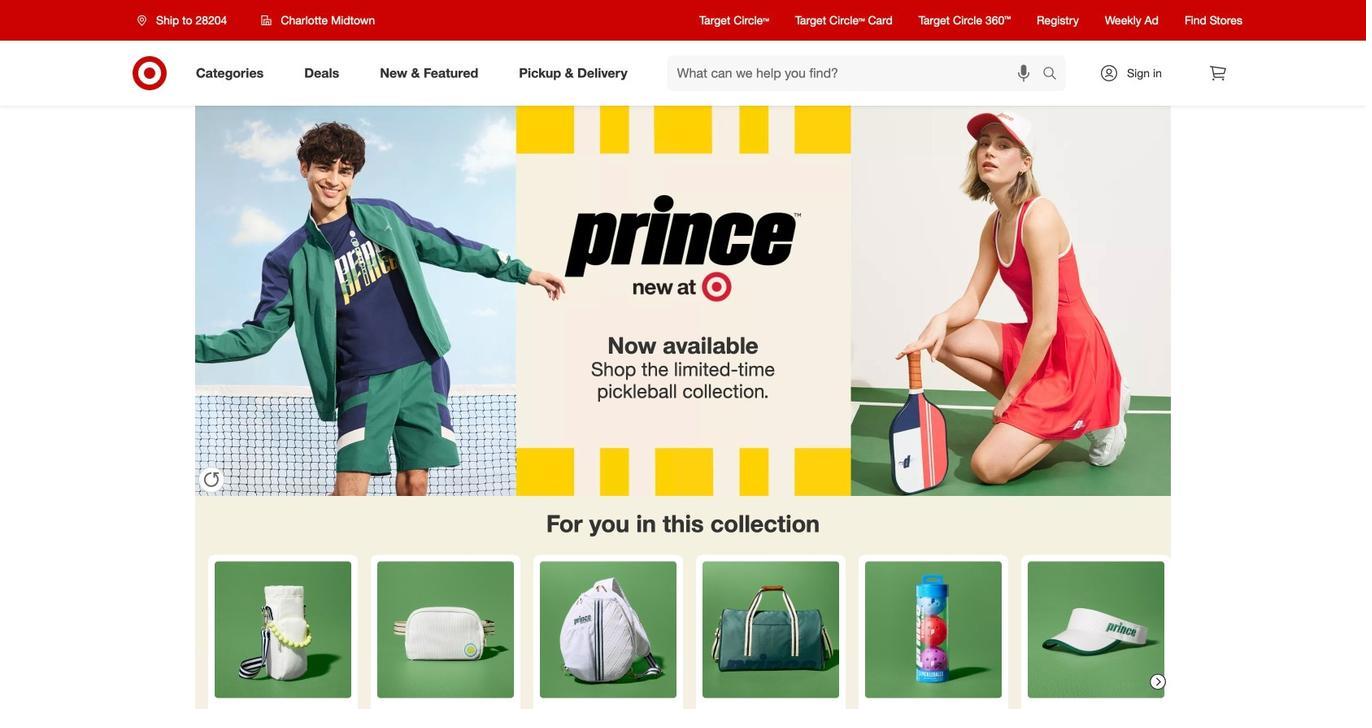 Task type: locate. For each thing, give the bounding box(es) containing it.
prince pickleball water bottle sling - cream image
[[215, 562, 351, 698]]

prince pickleball belt bag -cream image
[[377, 562, 514, 698]]

prince pickleball sling bag - white image
[[540, 562, 677, 698]]

prince new at target image
[[195, 106, 1171, 496]]

carousel region
[[195, 496, 1171, 709]]



Task type: describe. For each thing, give the bounding box(es) containing it.
prince pickleball ball red/blue/purple - 3pk image
[[866, 562, 1002, 698]]

prince pickleball duffel sports equipment bag - green image
[[703, 562, 840, 698]]

prince pickleball visor hat - cream image
[[1028, 562, 1165, 698]]

What can we help you find? suggestions appear below search field
[[668, 55, 1047, 91]]



Task type: vqa. For each thing, say whether or not it's contained in the screenshot.
RedCard
no



